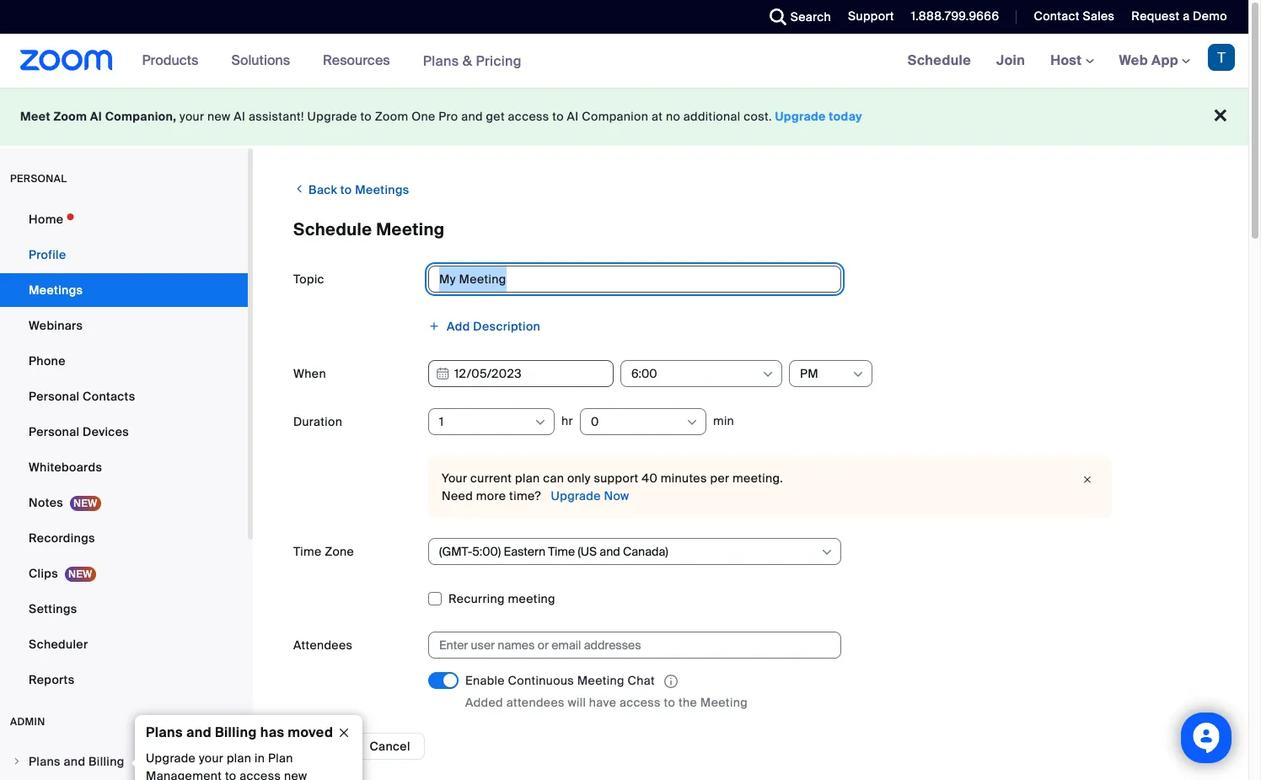 Task type: describe. For each thing, give the bounding box(es) containing it.
meeting inside enable continuous meeting chat application
[[578, 673, 625, 688]]

2 horizontal spatial show options image
[[852, 368, 865, 381]]

1 button
[[439, 409, 533, 434]]

home link
[[0, 202, 248, 236]]

support
[[848, 8, 895, 24]]

meeting inside added attendees will have access to the meeting group chat before and after the meeting.
[[701, 695, 748, 710]]

whiteboards link
[[0, 450, 248, 484]]

additional
[[684, 109, 741, 124]]

your
[[442, 471, 468, 486]]

plans for plans & pricing
[[423, 52, 459, 70]]

added attendees will have access to the meeting group chat before and after the meeting.
[[466, 695, 748, 728]]

2 zoom from the left
[[375, 109, 409, 124]]

schedule for schedule meeting
[[293, 218, 372, 240]]

meetings navigation
[[895, 34, 1249, 89]]

back to meetings
[[306, 182, 409, 197]]

&
[[463, 52, 473, 70]]

and inside added attendees will have access to the meeting group chat before and after the meeting.
[[576, 713, 597, 728]]

personal devices
[[29, 424, 129, 439]]

assistant!
[[249, 109, 304, 124]]

enable continuous meeting chat
[[466, 673, 655, 688]]

web
[[1120, 51, 1149, 69]]

When text field
[[428, 360, 614, 387]]

topic
[[293, 272, 325, 287]]

has
[[260, 724, 284, 741]]

personal contacts
[[29, 389, 135, 404]]

scheduler link
[[0, 627, 248, 661]]

management
[[146, 768, 222, 780]]

left image
[[293, 180, 306, 197]]

show options image for 0
[[686, 416, 699, 429]]

demo
[[1193, 8, 1228, 24]]

have
[[589, 695, 617, 710]]

plans and billing has moved
[[146, 724, 333, 741]]

notes
[[29, 495, 63, 510]]

host
[[1051, 51, 1086, 69]]

webinars
[[29, 318, 83, 333]]

close image
[[331, 725, 358, 740]]

select start time text field
[[632, 361, 761, 386]]

products button
[[142, 34, 206, 88]]

a
[[1183, 8, 1190, 24]]

meeting. inside added attendees will have access to the meeting group chat before and after the meeting.
[[652, 713, 703, 728]]

and inside plans and billing menu item
[[64, 754, 85, 769]]

before
[[535, 713, 572, 728]]

time
[[293, 544, 322, 559]]

add description
[[447, 319, 541, 334]]

save button
[[293, 733, 349, 760]]

back
[[309, 182, 337, 197]]

enable
[[466, 673, 505, 688]]

plans for plans and billing has moved
[[146, 724, 183, 741]]

Persistent Chat, enter email address,Enter user names or email addresses text field
[[439, 633, 816, 658]]

meetings link
[[0, 273, 248, 307]]

1 horizontal spatial the
[[679, 695, 698, 710]]

contact
[[1034, 8, 1080, 24]]

scheduler
[[29, 637, 88, 652]]

whiteboards
[[29, 460, 102, 475]]

your current plan can only support 40 minutes per meeting. need more time? upgrade now
[[442, 471, 784, 503]]

banner containing products
[[0, 34, 1249, 89]]

add
[[447, 319, 470, 334]]

phone
[[29, 353, 66, 369]]

current
[[471, 471, 512, 486]]

contact sales
[[1034, 8, 1115, 24]]

search button
[[757, 0, 836, 34]]

to left companion
[[553, 109, 564, 124]]

40
[[642, 471, 658, 486]]

added
[[466, 695, 503, 710]]

1 ai from the left
[[90, 109, 102, 124]]

request a demo
[[1132, 8, 1228, 24]]

access inside the meet zoom ai companion, footer
[[508, 109, 550, 124]]

minutes
[[661, 471, 707, 486]]

time zone
[[293, 544, 354, 559]]

upgrade your plan in plan management to access ne
[[146, 751, 307, 780]]

1.888.799.9666
[[912, 8, 1000, 24]]

attendees
[[293, 638, 353, 653]]

admin
[[10, 715, 45, 729]]

min
[[713, 413, 735, 428]]

upgrade inside upgrade your plan in plan management to access ne
[[146, 751, 196, 766]]

can
[[543, 471, 564, 486]]

host button
[[1051, 51, 1094, 69]]

at
[[652, 109, 663, 124]]

to right back
[[341, 182, 352, 197]]

get
[[486, 109, 505, 124]]

show options image for 1
[[534, 416, 547, 429]]

clips link
[[0, 557, 248, 590]]

enable continuous meeting chat application
[[466, 672, 786, 691]]

plans & pricing
[[423, 52, 522, 70]]

back to meetings link
[[293, 175, 409, 203]]

billing for plans and billing
[[89, 754, 124, 769]]

schedule meeting
[[293, 218, 445, 240]]

support
[[594, 471, 639, 486]]

join link
[[984, 34, 1038, 88]]

reports
[[29, 672, 75, 687]]

meet zoom ai companion, footer
[[0, 88, 1249, 146]]

0 button
[[591, 409, 685, 434]]

description
[[473, 319, 541, 334]]

recordings
[[29, 530, 95, 546]]

personal for personal contacts
[[29, 389, 80, 404]]

search
[[791, 9, 832, 24]]

2 ai from the left
[[234, 109, 246, 124]]

schedule link
[[895, 34, 984, 88]]



Task type: vqa. For each thing, say whether or not it's contained in the screenshot.
footer
no



Task type: locate. For each thing, give the bounding box(es) containing it.
devices
[[83, 424, 129, 439]]

meeting id option group
[[428, 751, 1209, 778]]

0 vertical spatial access
[[508, 109, 550, 124]]

settings
[[29, 601, 77, 617]]

plans and billing has moved tooltip
[[131, 715, 363, 780]]

and right right image on the bottom left of page
[[64, 754, 85, 769]]

resources button
[[323, 34, 398, 88]]

will
[[568, 695, 586, 710]]

plans inside plans and billing menu item
[[29, 754, 61, 769]]

and inside the meet zoom ai companion, footer
[[461, 109, 483, 124]]

plans up management in the left of the page
[[146, 724, 183, 741]]

billing for plans and billing has moved
[[215, 724, 257, 741]]

1 vertical spatial meeting
[[578, 673, 625, 688]]

2 show options image from the left
[[686, 416, 699, 429]]

ai left companion
[[567, 109, 579, 124]]

plans left &
[[423, 52, 459, 70]]

schedule down back
[[293, 218, 372, 240]]

to inside upgrade your plan in plan management to access ne
[[225, 768, 237, 780]]

meetings up webinars
[[29, 283, 83, 298]]

recurring
[[449, 591, 505, 606]]

1 horizontal spatial meeting
[[578, 673, 625, 688]]

billing inside "tooltip"
[[215, 724, 257, 741]]

show options image
[[762, 368, 775, 381], [852, 368, 865, 381], [821, 546, 834, 559]]

zone
[[325, 544, 354, 559]]

access down in
[[240, 768, 281, 780]]

show options image for the select time zone 'text field'
[[821, 546, 834, 559]]

need
[[442, 488, 473, 503]]

your up management in the left of the page
[[199, 751, 224, 766]]

0 horizontal spatial ai
[[90, 109, 102, 124]]

profile link
[[0, 238, 248, 272]]

when
[[293, 366, 326, 381]]

zoom right meet
[[54, 109, 87, 124]]

0 horizontal spatial show options image
[[534, 416, 547, 429]]

the down learn more about enable continuous meeting chat 'icon'
[[679, 695, 698, 710]]

per
[[710, 471, 730, 486]]

1 horizontal spatial ai
[[234, 109, 246, 124]]

personal up whiteboards
[[29, 424, 80, 439]]

your inside upgrade your plan in plan management to access ne
[[199, 751, 224, 766]]

show options image left hr on the left of the page
[[534, 416, 547, 429]]

meeting. down learn more about enable continuous meeting chat 'icon'
[[652, 713, 703, 728]]

2 horizontal spatial meeting
[[701, 695, 748, 710]]

to inside added attendees will have access to the meeting group chat before and after the meeting.
[[664, 695, 676, 710]]

plan
[[515, 471, 540, 486], [227, 751, 252, 766]]

0 horizontal spatial plans
[[29, 754, 61, 769]]

schedule down 1.888.799.9666
[[908, 51, 972, 69]]

upgrade down the product information navigation on the left top
[[307, 109, 357, 124]]

plans inside plans and billing has moved "tooltip"
[[146, 724, 183, 741]]

pm
[[800, 366, 819, 381]]

duration
[[293, 414, 343, 429]]

notes link
[[0, 486, 248, 520]]

recurring meeting
[[449, 591, 556, 606]]

ai left the companion,
[[90, 109, 102, 124]]

0 vertical spatial chat
[[628, 673, 655, 688]]

upgrade down only
[[551, 488, 601, 503]]

no
[[666, 109, 681, 124]]

1 horizontal spatial zoom
[[375, 109, 409, 124]]

pm button
[[800, 361, 851, 386]]

resources
[[323, 51, 390, 69]]

0 vertical spatial billing
[[215, 724, 257, 741]]

web app
[[1120, 51, 1179, 69]]

0 horizontal spatial access
[[240, 768, 281, 780]]

1 horizontal spatial meeting.
[[733, 471, 784, 486]]

0 vertical spatial the
[[679, 695, 698, 710]]

personal devices link
[[0, 415, 248, 449]]

pricing
[[476, 52, 522, 70]]

1 horizontal spatial access
[[508, 109, 550, 124]]

meeting. right per
[[733, 471, 784, 486]]

to down the plans and billing has moved
[[225, 768, 237, 780]]

select time zone text field
[[439, 539, 820, 564]]

add image
[[428, 320, 440, 332]]

meeting. inside your current plan can only support 40 minutes per meeting. need more time? upgrade now
[[733, 471, 784, 486]]

to down learn more about enable continuous meeting chat 'icon'
[[664, 695, 676, 710]]

0 vertical spatial meetings
[[355, 182, 409, 197]]

2 vertical spatial meeting
[[701, 695, 748, 710]]

plan up time?
[[515, 471, 540, 486]]

billing up upgrade your plan in plan management to access ne
[[215, 724, 257, 741]]

and left get
[[461, 109, 483, 124]]

products
[[142, 51, 199, 69]]

more
[[476, 488, 506, 503]]

0 horizontal spatial meetings
[[29, 283, 83, 298]]

in
[[255, 751, 265, 766]]

support link
[[836, 0, 899, 34], [848, 8, 895, 24]]

0 horizontal spatial plan
[[227, 751, 252, 766]]

save
[[307, 739, 335, 754]]

sales
[[1083, 8, 1115, 24]]

banner
[[0, 34, 1249, 89]]

solutions button
[[231, 34, 298, 88]]

today
[[829, 109, 863, 124]]

and inside plans and billing has moved "tooltip"
[[186, 724, 212, 741]]

0 vertical spatial plans
[[423, 52, 459, 70]]

the
[[679, 695, 698, 710], [630, 713, 649, 728]]

meet
[[20, 109, 51, 124]]

companion
[[582, 109, 649, 124]]

meetings up schedule meeting
[[355, 182, 409, 197]]

your left the new
[[180, 109, 204, 124]]

2 vertical spatial access
[[240, 768, 281, 780]]

1 vertical spatial meeting.
[[652, 713, 703, 728]]

chat down attendees
[[504, 713, 532, 728]]

plans right right image on the bottom left of page
[[29, 754, 61, 769]]

chat inside enable continuous meeting chat application
[[628, 673, 655, 688]]

new
[[208, 109, 231, 124]]

meet zoom ai companion, your new ai assistant! upgrade to zoom one pro and get access to ai companion at no additional cost. upgrade today
[[20, 109, 863, 124]]

after
[[600, 713, 627, 728]]

plan left in
[[227, 751, 252, 766]]

pro
[[439, 109, 458, 124]]

0 horizontal spatial zoom
[[54, 109, 87, 124]]

1 horizontal spatial billing
[[215, 724, 257, 741]]

request
[[1132, 8, 1180, 24]]

attendees
[[507, 695, 565, 710]]

show options image left min
[[686, 416, 699, 429]]

plan inside your current plan can only support 40 minutes per meeting. need more time? upgrade now
[[515, 471, 540, 486]]

1 vertical spatial meetings
[[29, 283, 83, 298]]

access inside added attendees will have access to the meeting group chat before and after the meeting.
[[620, 695, 661, 710]]

1 horizontal spatial show options image
[[821, 546, 834, 559]]

request a demo link
[[1119, 0, 1249, 34], [1132, 8, 1228, 24]]

personal down phone
[[29, 389, 80, 404]]

0 vertical spatial your
[[180, 109, 204, 124]]

join
[[997, 51, 1026, 69]]

schedule for schedule
[[908, 51, 972, 69]]

contact sales link
[[1022, 0, 1119, 34], [1034, 8, 1115, 24]]

1 vertical spatial access
[[620, 695, 661, 710]]

1 vertical spatial plan
[[227, 751, 252, 766]]

1 horizontal spatial chat
[[628, 673, 655, 688]]

recordings link
[[0, 521, 248, 555]]

access
[[508, 109, 550, 124], [620, 695, 661, 710], [240, 768, 281, 780]]

1 show options image from the left
[[534, 416, 547, 429]]

the right after
[[630, 713, 649, 728]]

0 vertical spatial meeting
[[376, 218, 445, 240]]

continuous
[[508, 673, 574, 688]]

plans inside the product information navigation
[[423, 52, 459, 70]]

plan for in
[[227, 751, 252, 766]]

personal
[[10, 172, 67, 186]]

1 horizontal spatial show options image
[[686, 416, 699, 429]]

zoom logo image
[[20, 50, 113, 71]]

0 vertical spatial meeting.
[[733, 471, 784, 486]]

1.888.799.9666 button up join at the right top of page
[[899, 0, 1004, 34]]

2 vertical spatial plans
[[29, 754, 61, 769]]

access inside upgrade your plan in plan management to access ne
[[240, 768, 281, 780]]

2 horizontal spatial access
[[620, 695, 661, 710]]

upgrade right cost.
[[776, 109, 826, 124]]

0 horizontal spatial billing
[[89, 754, 124, 769]]

0 horizontal spatial meeting
[[376, 218, 445, 240]]

product information navigation
[[130, 34, 535, 89]]

group
[[466, 713, 501, 728]]

home
[[29, 212, 63, 227]]

1 vertical spatial billing
[[89, 754, 124, 769]]

1 horizontal spatial plans
[[146, 724, 183, 741]]

access down enable continuous meeting chat application
[[620, 695, 661, 710]]

billing
[[215, 724, 257, 741], [89, 754, 124, 769]]

phone link
[[0, 344, 248, 378]]

clips
[[29, 566, 58, 581]]

close image
[[1078, 471, 1098, 488]]

plan for can
[[515, 471, 540, 486]]

time?
[[509, 488, 541, 503]]

access right get
[[508, 109, 550, 124]]

and
[[461, 109, 483, 124], [576, 713, 597, 728], [186, 724, 212, 741], [64, 754, 85, 769]]

1 vertical spatial your
[[199, 751, 224, 766]]

1 horizontal spatial meetings
[[355, 182, 409, 197]]

personal for personal devices
[[29, 424, 80, 439]]

1.888.799.9666 button up "schedule" link
[[912, 8, 1000, 24]]

2 horizontal spatial ai
[[567, 109, 579, 124]]

cost.
[[744, 109, 772, 124]]

learn more about enable continuous meeting chat image
[[659, 674, 683, 689]]

and down will
[[576, 713, 597, 728]]

zoom left one at top left
[[375, 109, 409, 124]]

meetings inside personal menu "menu"
[[29, 283, 83, 298]]

and up upgrade your plan in plan management to access ne
[[186, 724, 212, 741]]

1 vertical spatial the
[[630, 713, 649, 728]]

upgrade inside your current plan can only support 40 minutes per meeting. need more time? upgrade now
[[551, 488, 601, 503]]

meeting.
[[733, 471, 784, 486], [652, 713, 703, 728]]

personal menu menu
[[0, 202, 248, 698]]

1 personal from the top
[[29, 389, 80, 404]]

billing inside menu item
[[89, 754, 124, 769]]

0 horizontal spatial the
[[630, 713, 649, 728]]

0 vertical spatial plan
[[515, 471, 540, 486]]

1 horizontal spatial plan
[[515, 471, 540, 486]]

cancel
[[370, 739, 411, 754]]

profile picture image
[[1209, 44, 1236, 71]]

plan inside upgrade your plan in plan management to access ne
[[227, 751, 252, 766]]

1 vertical spatial plans
[[146, 724, 183, 741]]

1 vertical spatial personal
[[29, 424, 80, 439]]

1 vertical spatial chat
[[504, 713, 532, 728]]

Topic text field
[[428, 266, 842, 293]]

settings link
[[0, 592, 248, 626]]

chat inside added attendees will have access to the meeting group chat before and after the meeting.
[[504, 713, 532, 728]]

app
[[1152, 51, 1179, 69]]

right image
[[12, 757, 22, 767]]

to down resources dropdown button
[[360, 109, 372, 124]]

plans and billing
[[29, 754, 124, 769]]

show options image for select start time text box
[[762, 368, 775, 381]]

add description button
[[428, 314, 541, 339]]

1 horizontal spatial schedule
[[908, 51, 972, 69]]

ai right the new
[[234, 109, 246, 124]]

plan
[[268, 751, 293, 766]]

chat left learn more about enable continuous meeting chat 'icon'
[[628, 673, 655, 688]]

billing left management in the left of the page
[[89, 754, 124, 769]]

solutions
[[231, 51, 290, 69]]

plans and billing menu item
[[0, 746, 248, 780]]

schedule inside "schedule" link
[[908, 51, 972, 69]]

hr
[[562, 413, 573, 428]]

your inside the meet zoom ai companion, footer
[[180, 109, 204, 124]]

0 horizontal spatial chat
[[504, 713, 532, 728]]

3 ai from the left
[[567, 109, 579, 124]]

profile
[[29, 247, 66, 262]]

1.888.799.9666 button
[[899, 0, 1004, 34], [912, 8, 1000, 24]]

0 horizontal spatial show options image
[[762, 368, 775, 381]]

0 horizontal spatial meeting.
[[652, 713, 703, 728]]

2 horizontal spatial plans
[[423, 52, 459, 70]]

1 vertical spatial schedule
[[293, 218, 372, 240]]

plans for plans and billing
[[29, 754, 61, 769]]

meeting
[[508, 591, 556, 606]]

upgrade up management in the left of the page
[[146, 751, 196, 766]]

0 horizontal spatial schedule
[[293, 218, 372, 240]]

upgrade now link
[[548, 488, 630, 503]]

0 vertical spatial schedule
[[908, 51, 972, 69]]

0 vertical spatial personal
[[29, 389, 80, 404]]

show options image
[[534, 416, 547, 429], [686, 416, 699, 429]]

1
[[439, 414, 444, 429]]

only
[[567, 471, 591, 486]]

1 zoom from the left
[[54, 109, 87, 124]]

2 personal from the top
[[29, 424, 80, 439]]



